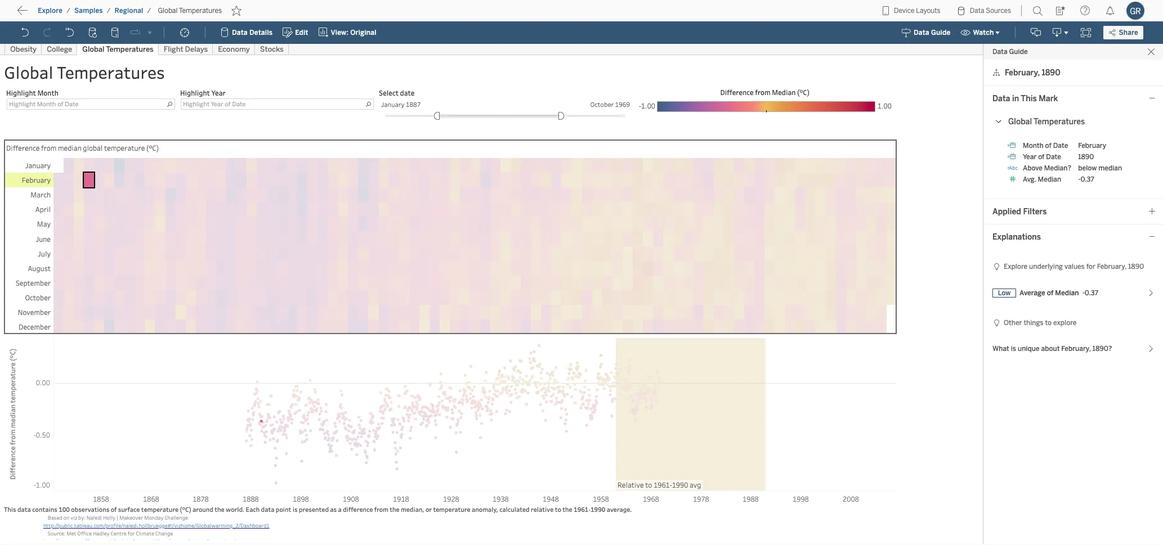 Task type: locate. For each thing, give the bounding box(es) containing it.
/ left 'global'
[[147, 7, 151, 15]]

explore / samples / regional /
[[38, 7, 151, 15]]

/ right the to
[[67, 7, 70, 15]]

1 horizontal spatial /
[[107, 7, 111, 15]]

content
[[62, 8, 97, 19]]

/ right the samples link
[[107, 7, 111, 15]]

2 / from the left
[[107, 7, 111, 15]]

global temperatures
[[158, 7, 222, 15]]

/
[[67, 7, 70, 15], [107, 7, 111, 15], [147, 7, 151, 15]]

regional
[[115, 7, 143, 15]]

0 horizontal spatial /
[[67, 7, 70, 15]]

explore link
[[37, 6, 63, 15]]

regional link
[[114, 6, 144, 15]]

2 horizontal spatial /
[[147, 7, 151, 15]]

global temperatures element
[[155, 7, 225, 15]]



Task type: vqa. For each thing, say whether or not it's contained in the screenshot.
TO
yes



Task type: describe. For each thing, give the bounding box(es) containing it.
skip to content
[[29, 8, 97, 19]]

1 / from the left
[[67, 7, 70, 15]]

samples link
[[74, 6, 103, 15]]

samples
[[74, 7, 103, 15]]

skip to content link
[[27, 6, 115, 21]]

explore
[[38, 7, 63, 15]]

temperatures
[[179, 7, 222, 15]]

global
[[158, 7, 178, 15]]

3 / from the left
[[147, 7, 151, 15]]

skip
[[29, 8, 48, 19]]

to
[[51, 8, 60, 19]]



